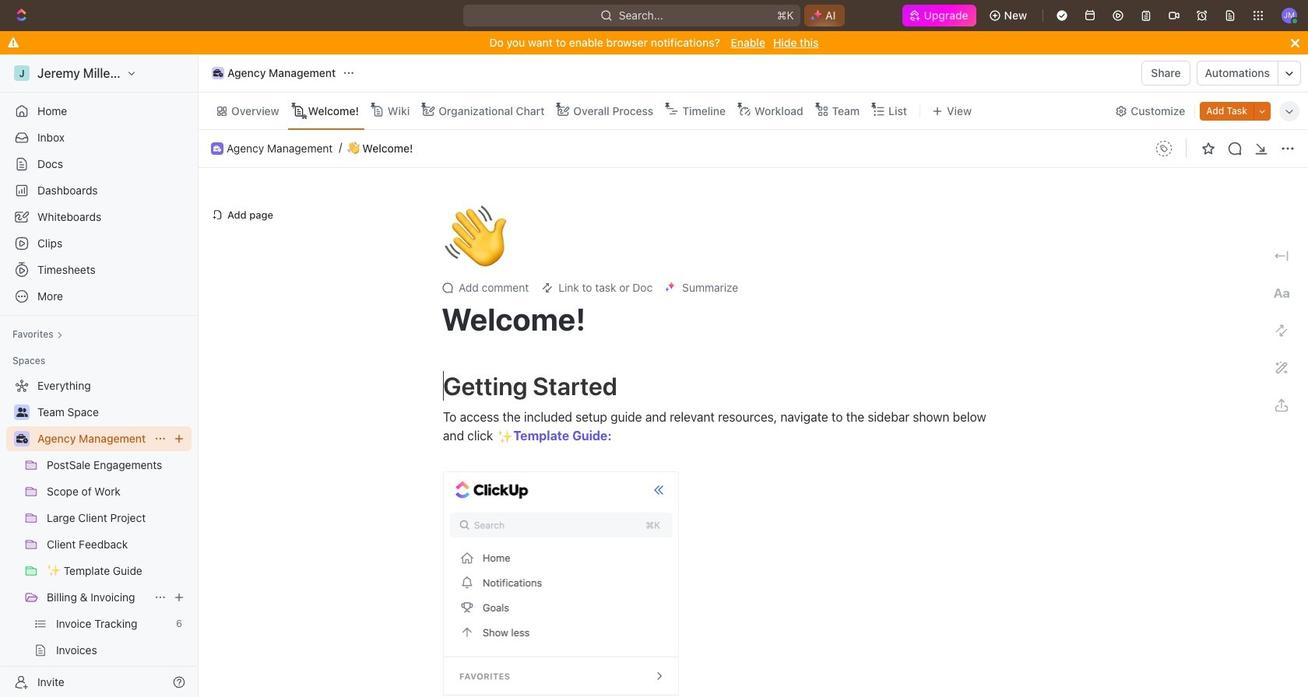 Task type: locate. For each thing, give the bounding box(es) containing it.
business time image
[[213, 69, 223, 77]]

0 vertical spatial business time image
[[213, 145, 221, 152]]

tree inside the sidebar navigation
[[6, 374, 192, 698]]

0 horizontal spatial business time image
[[16, 434, 28, 444]]

business time image
[[213, 145, 221, 152], [16, 434, 28, 444]]

tara shultz's workspace, , element
[[14, 65, 30, 81]]

business time image down user group icon
[[16, 434, 28, 444]]

user group image
[[16, 408, 28, 417]]

tree
[[6, 374, 192, 698]]

sidebar navigation
[[0, 55, 202, 698]]

business time image down business time image
[[213, 145, 221, 152]]

1 horizontal spatial business time image
[[213, 145, 221, 152]]

1 vertical spatial business time image
[[16, 434, 28, 444]]



Task type: describe. For each thing, give the bounding box(es) containing it.
dropdown menu image
[[1152, 136, 1176, 161]]



Task type: vqa. For each thing, say whether or not it's contained in the screenshot.
dialog on the top of page
no



